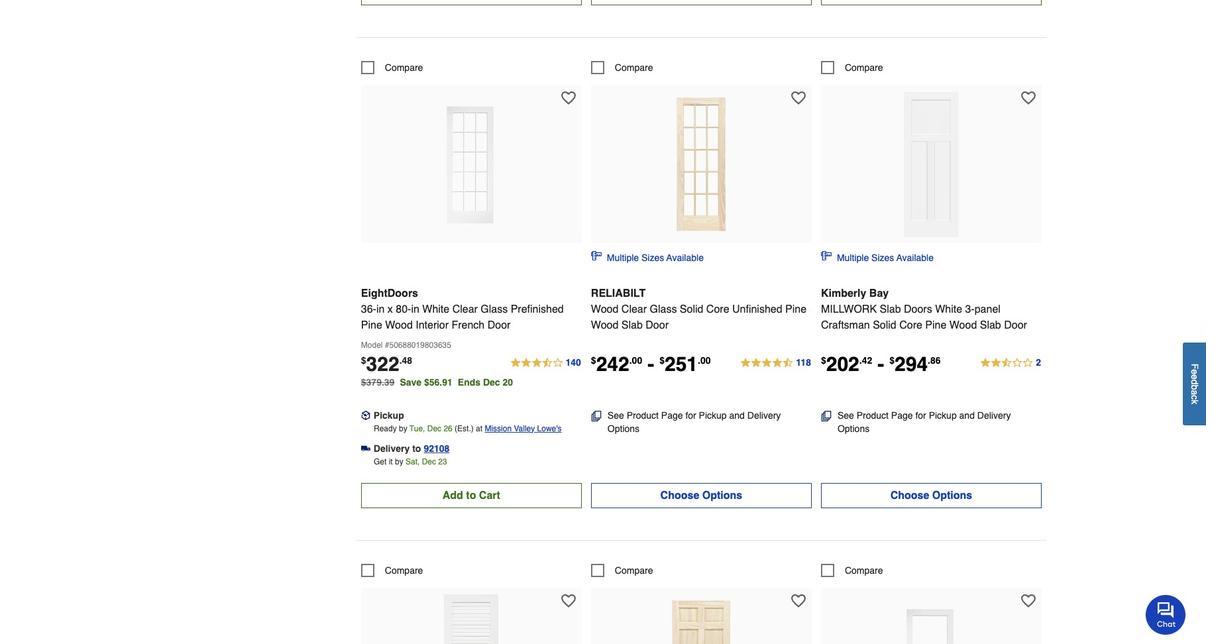 Task type: describe. For each thing, give the bounding box(es) containing it.
$ 322 .48
[[361, 352, 412, 376]]

available for multiple sizes available link corresponding to reliabilt wood clear glass solid core unfinished pine wood slab door image
[[667, 252, 704, 263]]

add
[[443, 490, 463, 502]]

3 $ from the left
[[660, 355, 665, 366]]

mission
[[485, 424, 512, 433]]

322
[[366, 352, 399, 376]]

sizes for reliabilt wood clear glass solid core unfinished pine wood slab door image
[[642, 252, 664, 263]]

1002828258 element
[[821, 564, 883, 577]]

cart
[[479, 490, 500, 502]]

glass inside 'eightdoors 36-in x 80-in white clear glass prefinished pine wood interior french door'
[[481, 303, 508, 315]]

5002614237 element
[[361, 564, 423, 577]]

2 horizontal spatial slab
[[980, 319, 1001, 331]]

dec for 23
[[422, 457, 436, 466]]

mission valley lowe's button
[[485, 422, 562, 435]]

pine inside kimberly bay millwork slab doors white 3-panel craftsman solid core pine wood slab door
[[926, 319, 947, 331]]

$202.42-$294.86 element
[[821, 352, 941, 376]]

1000339323 element
[[591, 564, 653, 577]]

2 see product page for pickup and delivery options from the left
[[838, 410, 1011, 434]]

$379.39 save $56.91 ends dec 20
[[361, 377, 513, 388]]

202
[[826, 352, 860, 376]]

core inside the reliabilt wood clear glass solid core unfinished pine wood slab door
[[706, 303, 729, 315]]

choose options for second choose options link from the right
[[661, 490, 742, 502]]

k
[[1190, 400, 1200, 405]]

#
[[385, 340, 389, 350]]

compare for 1002842378 element
[[385, 62, 423, 73]]

1 see from the left
[[608, 410, 624, 421]]

1 in from the left
[[376, 303, 385, 315]]

bay
[[870, 287, 889, 299]]

2 product from the left
[[857, 410, 889, 421]]

ends
[[458, 377, 481, 388]]

truck filled image
[[361, 444, 370, 453]]

2 .00 from the left
[[698, 355, 711, 366]]

1 see product page for pickup and delivery options from the left
[[608, 410, 781, 434]]

it
[[389, 457, 393, 466]]

compare for "1000339371" 'element'
[[615, 62, 653, 73]]

pine inside the reliabilt wood clear glass solid core unfinished pine wood slab door
[[785, 303, 807, 315]]

slab inside the reliabilt wood clear glass solid core unfinished pine wood slab door
[[622, 319, 643, 331]]

$56.91
[[424, 377, 453, 388]]

available for multiple sizes available link corresponding to kimberly bay millwork slab doors white 3-panel craftsman solid core pine wood slab door image
[[897, 252, 934, 263]]

delivery to 92108
[[374, 443, 450, 454]]

36-
[[361, 303, 376, 315]]

multiple sizes available for kimberly bay millwork slab doors white 3-panel craftsman solid core pine wood slab door image
[[837, 252, 934, 263]]

1 page from the left
[[661, 410, 683, 421]]

92108 button
[[424, 442, 450, 455]]

compare for 1002828258 element
[[845, 565, 883, 576]]

0 horizontal spatial delivery
[[374, 443, 410, 454]]

1 vertical spatial dec
[[427, 424, 441, 433]]

prefinished
[[511, 303, 564, 315]]

door for craftsman
[[1004, 319, 1027, 331]]

1 for from the left
[[686, 410, 696, 421]]

4.5 stars image
[[740, 355, 812, 371]]

26
[[444, 424, 453, 433]]

$242.00-$251.00 element
[[591, 352, 711, 376]]

.42
[[860, 355, 872, 366]]

f e e d b a c k button
[[1183, 343, 1206, 426]]

ends dec 20 element
[[458, 377, 518, 388]]

140 button
[[509, 355, 582, 371]]

craftsman
[[821, 319, 870, 331]]

20
[[503, 377, 513, 388]]

wood inside 'eightdoors 36-in x 80-in white clear glass prefinished pine wood interior french door'
[[385, 319, 413, 331]]

$ 202 .42 - $ 294 .86
[[821, 352, 941, 376]]

solid inside kimberly bay millwork slab doors white 3-panel craftsman solid core pine wood slab door
[[873, 319, 897, 331]]

core inside kimberly bay millwork slab doors white 3-panel craftsman solid core pine wood slab door
[[900, 319, 923, 331]]

pine inside 'eightdoors 36-in x 80-in white clear glass prefinished pine wood interior french door'
[[361, 319, 382, 331]]

1002842378 element
[[361, 61, 423, 74]]

1 .00 from the left
[[630, 355, 642, 366]]

140
[[566, 357, 581, 368]]

unfinished
[[732, 303, 783, 315]]

.86
[[928, 355, 941, 366]]

2 choose options link from the left
[[821, 483, 1042, 508]]

f e e d b a c k
[[1190, 364, 1200, 405]]

wood inside kimberly bay millwork slab doors white 3-panel craftsman solid core pine wood slab door
[[950, 319, 977, 331]]

chat invite button image
[[1146, 595, 1186, 635]]

1 e from the top
[[1190, 370, 1200, 375]]

panel
[[975, 303, 1001, 315]]

- for 294
[[878, 352, 884, 376]]

2 e from the top
[[1190, 375, 1200, 380]]

$379.39
[[361, 377, 395, 388]]

5002613989 element
[[821, 61, 883, 74]]

.48
[[399, 355, 412, 366]]

$ for 322
[[361, 355, 366, 366]]

1000339371 element
[[591, 61, 653, 74]]

2 for from the left
[[916, 410, 927, 421]]

multiple sizes available for reliabilt wood clear glass solid core unfinished pine wood slab door image
[[607, 252, 704, 263]]

2 see from the left
[[838, 410, 854, 421]]

0 vertical spatial eightdoors 36-in x 80-in white clear glass prefinished pine wood interior french door image
[[399, 91, 544, 237]]

clear inside the reliabilt wood clear glass solid core unfinished pine wood slab door
[[622, 303, 647, 315]]

2
[[1036, 357, 1041, 368]]

tue,
[[410, 424, 425, 433]]

eightdoors
[[361, 287, 418, 299]]

242
[[596, 352, 630, 376]]

2 in from the left
[[411, 303, 419, 315]]

multiple sizes available link for kimberly bay millwork slab doors white 3-panel craftsman solid core pine wood slab door image
[[821, 250, 934, 264]]

3-
[[965, 303, 975, 315]]

$ for 242
[[591, 355, 596, 366]]

white inside kimberly bay millwork slab doors white 3-panel craftsman solid core pine wood slab door
[[935, 303, 962, 315]]



Task type: vqa. For each thing, say whether or not it's contained in the screenshot.
Compare within the 1002828258 element
yes



Task type: locate. For each thing, give the bounding box(es) containing it.
1 horizontal spatial in
[[411, 303, 419, 315]]

ready
[[374, 424, 397, 433]]

multiple for reliabilt wood clear glass solid core unfinished pine wood slab door image
[[607, 252, 639, 263]]

1 horizontal spatial see
[[838, 410, 854, 421]]

$ 242 .00 - $ 251 .00
[[591, 352, 711, 376]]

251
[[665, 352, 698, 376]]

4 $ from the left
[[821, 355, 826, 366]]

0 vertical spatial solid
[[680, 303, 704, 315]]

white inside 'eightdoors 36-in x 80-in white clear glass prefinished pine wood interior french door'
[[422, 303, 450, 315]]

heart outline image
[[561, 91, 576, 105]]

0 horizontal spatial glass
[[481, 303, 508, 315]]

see product page for pickup and delivery options down '251'
[[608, 410, 781, 434]]

glass inside the reliabilt wood clear glass solid core unfinished pine wood slab door
[[650, 303, 677, 315]]

french
[[452, 319, 485, 331]]

multiple for kimberly bay millwork slab doors white 3-panel craftsman solid core pine wood slab door image
[[837, 252, 869, 263]]

0 horizontal spatial and
[[729, 410, 745, 421]]

2 clear from the left
[[622, 303, 647, 315]]

0 horizontal spatial clear
[[452, 303, 478, 315]]

compare for 1000339323 element in the bottom of the page
[[615, 565, 653, 576]]

multiple sizes available link up reliabilt
[[591, 250, 704, 264]]

2 pickup from the left
[[699, 410, 727, 421]]

0 horizontal spatial see
[[608, 410, 624, 421]]

multiple sizes available up bay
[[837, 252, 934, 263]]

get
[[374, 457, 387, 466]]

$
[[361, 355, 366, 366], [591, 355, 596, 366], [660, 355, 665, 366], [821, 355, 826, 366], [890, 355, 895, 366]]

solid up '251'
[[680, 303, 704, 315]]

1 horizontal spatial see product page for pickup and delivery options
[[838, 410, 1011, 434]]

available up doors
[[897, 252, 934, 263]]

1 vertical spatial solid
[[873, 319, 897, 331]]

to for delivery
[[412, 443, 421, 454]]

2 choose options from the left
[[891, 490, 973, 502]]

1 horizontal spatial core
[[900, 319, 923, 331]]

0 horizontal spatial see product page for pickup and delivery options
[[608, 410, 781, 434]]

d
[[1190, 380, 1200, 385]]

2 horizontal spatial door
[[1004, 319, 1027, 331]]

1 multiple sizes available link from the left
[[591, 250, 704, 264]]

door for glass
[[488, 319, 511, 331]]

0 horizontal spatial page
[[661, 410, 683, 421]]

2 $ from the left
[[591, 355, 596, 366]]

dec left '23'
[[422, 457, 436, 466]]

dec
[[483, 377, 500, 388], [427, 424, 441, 433], [422, 457, 436, 466]]

add to cart
[[443, 490, 500, 502]]

$ down model
[[361, 355, 366, 366]]

pickup
[[374, 410, 404, 421], [699, 410, 727, 421], [929, 410, 957, 421]]

1 horizontal spatial eightdoors 36-in x 80-in white clear glass prefinished pine wood interior french door image
[[859, 594, 1004, 644]]

2 vertical spatial dec
[[422, 457, 436, 466]]

sizes up bay
[[872, 252, 894, 263]]

pickup image
[[361, 411, 370, 420]]

multiple up kimberly
[[837, 252, 869, 263]]

1 available from the left
[[667, 252, 704, 263]]

model # 50688019803635
[[361, 340, 451, 350]]

to for add
[[466, 490, 476, 502]]

slab down bay
[[880, 303, 901, 315]]

92108
[[424, 443, 450, 454]]

0 horizontal spatial product
[[627, 410, 659, 421]]

2 multiple from the left
[[837, 252, 869, 263]]

pine down doors
[[926, 319, 947, 331]]

.00 down the reliabilt wood clear glass solid core unfinished pine wood slab door
[[698, 355, 711, 366]]

0 horizontal spatial door
[[488, 319, 511, 331]]

0 horizontal spatial in
[[376, 303, 385, 315]]

(est.)
[[455, 424, 474, 433]]

kimberly bay millwork slab doors white 3-panel craftsman solid core pine wood slab door image
[[859, 91, 1004, 237]]

kimberly bay millwork slab doors 32-in x 80-in white louver solid core prefinished pine wood slab door image
[[399, 594, 544, 644]]

0 horizontal spatial pickup
[[374, 410, 404, 421]]

see down 202
[[838, 410, 854, 421]]

1 multiple from the left
[[607, 252, 639, 263]]

model
[[361, 340, 383, 350]]

savings save $56.91 element
[[400, 377, 518, 388]]

0 vertical spatial core
[[706, 303, 729, 315]]

2 - from the left
[[878, 352, 884, 376]]

2 available from the left
[[897, 252, 934, 263]]

1 horizontal spatial pickup
[[699, 410, 727, 421]]

2.5 stars image
[[980, 355, 1042, 371]]

lowe's
[[537, 424, 562, 433]]

multiple up reliabilt
[[607, 252, 639, 263]]

product down $ 242 .00 - $ 251 .00
[[627, 410, 659, 421]]

23
[[438, 457, 447, 466]]

1 door from the left
[[488, 319, 511, 331]]

in
[[376, 303, 385, 315], [411, 303, 419, 315]]

choose options for second choose options link
[[891, 490, 973, 502]]

1 glass from the left
[[481, 303, 508, 315]]

$ right .42
[[890, 355, 895, 366]]

compare inside 1002828258 element
[[845, 565, 883, 576]]

page down '251'
[[661, 410, 683, 421]]

glass up french
[[481, 303, 508, 315]]

1 horizontal spatial solid
[[873, 319, 897, 331]]

sizes
[[642, 252, 664, 263], [872, 252, 894, 263]]

1 horizontal spatial white
[[935, 303, 962, 315]]

in left x
[[376, 303, 385, 315]]

wood
[[591, 303, 619, 315], [385, 319, 413, 331], [591, 319, 619, 331], [950, 319, 977, 331]]

door up $ 242 .00 - $ 251 .00
[[646, 319, 669, 331]]

dec left 26
[[427, 424, 441, 433]]

door inside the reliabilt wood clear glass solid core unfinished pine wood slab door
[[646, 319, 669, 331]]

1 and from the left
[[729, 410, 745, 421]]

pine
[[785, 303, 807, 315], [361, 319, 382, 331], [926, 319, 947, 331]]

available up the reliabilt wood clear glass solid core unfinished pine wood slab door
[[667, 252, 704, 263]]

1 horizontal spatial multiple
[[837, 252, 869, 263]]

c
[[1190, 395, 1200, 400]]

sizes for kimberly bay millwork slab doors white 3-panel craftsman solid core pine wood slab door image
[[872, 252, 894, 263]]

dec left 20
[[483, 377, 500, 388]]

multiple sizes available link for reliabilt wood clear glass solid core unfinished pine wood slab door image
[[591, 250, 704, 264]]

1 - from the left
[[648, 352, 654, 376]]

3.5 stars image
[[509, 355, 582, 371]]

80-
[[396, 303, 411, 315]]

delivery down 2 button
[[978, 410, 1011, 421]]

1 horizontal spatial -
[[878, 352, 884, 376]]

reliabilt wood clear glass solid core unfinished pine wood slab door image
[[629, 91, 774, 237]]

1 vertical spatial by
[[395, 457, 403, 466]]

eightdoors 36-in x 80-in white clear glass prefinished pine wood interior french door image
[[399, 91, 544, 237], [859, 594, 1004, 644]]

0 vertical spatial by
[[399, 424, 407, 433]]

0 horizontal spatial available
[[667, 252, 704, 263]]

0 horizontal spatial .00
[[630, 355, 642, 366]]

clear inside 'eightdoors 36-in x 80-in white clear glass prefinished pine wood interior french door'
[[452, 303, 478, 315]]

at
[[476, 424, 483, 433]]

compare inside 1000339323 element
[[615, 565, 653, 576]]

1 horizontal spatial choose
[[891, 490, 930, 502]]

multiple sizes available
[[607, 252, 704, 263], [837, 252, 934, 263]]

2 choose from the left
[[891, 490, 930, 502]]

eightdoors 36-in x 80-in white clear glass prefinished pine wood interior french door
[[361, 287, 564, 331]]

solid inside the reliabilt wood clear glass solid core unfinished pine wood slab door
[[680, 303, 704, 315]]

0 horizontal spatial white
[[422, 303, 450, 315]]

for
[[686, 410, 696, 421], [916, 410, 927, 421]]

choose options
[[661, 490, 742, 502], [891, 490, 973, 502]]

sizes up reliabilt
[[642, 252, 664, 263]]

to
[[412, 443, 421, 454], [466, 490, 476, 502]]

0 horizontal spatial eightdoors 36-in x 80-in white clear glass prefinished pine wood interior french door image
[[399, 91, 544, 237]]

to inside "button"
[[466, 490, 476, 502]]

2 horizontal spatial pine
[[926, 319, 947, 331]]

- left '251'
[[648, 352, 654, 376]]

$ right 242
[[660, 355, 665, 366]]

door up the 2.5 stars image
[[1004, 319, 1027, 331]]

see product page for pickup and delivery options down 294
[[838, 410, 1011, 434]]

by
[[399, 424, 407, 433], [395, 457, 403, 466]]

1 horizontal spatial multiple sizes available link
[[821, 250, 934, 264]]

5 $ from the left
[[890, 355, 895, 366]]

1 vertical spatial core
[[900, 319, 923, 331]]

ready by tue, dec 26 (est.) at mission valley lowe's
[[374, 424, 562, 433]]

0 vertical spatial dec
[[483, 377, 500, 388]]

solid down bay
[[873, 319, 897, 331]]

294
[[895, 352, 928, 376]]

compare for 5002613989 element
[[845, 62, 883, 73]]

0 horizontal spatial choose options
[[661, 490, 742, 502]]

door inside kimberly bay millwork slab doors white 3-panel craftsman solid core pine wood slab door
[[1004, 319, 1027, 331]]

1 horizontal spatial choose options link
[[821, 483, 1042, 508]]

118
[[796, 357, 811, 368]]

compare inside 5002614237 element
[[385, 565, 423, 576]]

compare inside "1000339371" 'element'
[[615, 62, 653, 73]]

2 button
[[980, 355, 1042, 371]]

choose
[[661, 490, 699, 502], [891, 490, 930, 502]]

1 $ from the left
[[361, 355, 366, 366]]

compare inside 5002613989 element
[[845, 62, 883, 73]]

page
[[661, 410, 683, 421], [891, 410, 913, 421]]

1 horizontal spatial door
[[646, 319, 669, 331]]

see down 242
[[608, 410, 624, 421]]

slab
[[880, 303, 901, 315], [622, 319, 643, 331], [980, 319, 1001, 331]]

compare
[[385, 62, 423, 73], [615, 62, 653, 73], [845, 62, 883, 73], [385, 565, 423, 576], [615, 565, 653, 576], [845, 565, 883, 576]]

- right .42
[[878, 352, 884, 376]]

see product page for pickup and delivery options
[[608, 410, 781, 434], [838, 410, 1011, 434]]

dec for 20
[[483, 377, 500, 388]]

2 door from the left
[[646, 319, 669, 331]]

multiple sizes available link up bay
[[821, 250, 934, 264]]

valley
[[514, 424, 535, 433]]

clear down reliabilt
[[622, 303, 647, 315]]

0 horizontal spatial multiple sizes available
[[607, 252, 704, 263]]

compare inside 1002842378 element
[[385, 62, 423, 73]]

see
[[608, 410, 624, 421], [838, 410, 854, 421]]

delivery up the it
[[374, 443, 410, 454]]

1 choose options from the left
[[661, 490, 742, 502]]

1 vertical spatial to
[[466, 490, 476, 502]]

- for 251
[[648, 352, 654, 376]]

$ right the 118
[[821, 355, 826, 366]]

0 horizontal spatial slab
[[622, 319, 643, 331]]

0 horizontal spatial sizes
[[642, 252, 664, 263]]

0 vertical spatial to
[[412, 443, 421, 454]]

e
[[1190, 370, 1200, 375], [1190, 375, 1200, 380]]

1 horizontal spatial to
[[466, 490, 476, 502]]

f
[[1190, 364, 1200, 370]]

2 sizes from the left
[[872, 252, 894, 263]]

door right french
[[488, 319, 511, 331]]

door inside 'eightdoors 36-in x 80-in white clear glass prefinished pine wood interior french door'
[[488, 319, 511, 331]]

1 clear from the left
[[452, 303, 478, 315]]

white up the interior on the left of page
[[422, 303, 450, 315]]

0 horizontal spatial for
[[686, 410, 696, 421]]

0 horizontal spatial core
[[706, 303, 729, 315]]

interior
[[416, 319, 449, 331]]

2 glass from the left
[[650, 303, 677, 315]]

1 horizontal spatial product
[[857, 410, 889, 421]]

2 multiple sizes available link from the left
[[821, 250, 934, 264]]

sat,
[[406, 457, 420, 466]]

0 horizontal spatial multiple
[[607, 252, 639, 263]]

save
[[400, 377, 422, 388]]

1 choose from the left
[[661, 490, 699, 502]]

1 horizontal spatial page
[[891, 410, 913, 421]]

1 horizontal spatial slab
[[880, 303, 901, 315]]

multiple sizes available link
[[591, 250, 704, 264], [821, 250, 934, 264]]

x
[[388, 303, 393, 315]]

clear up french
[[452, 303, 478, 315]]

door
[[488, 319, 511, 331], [646, 319, 669, 331], [1004, 319, 1027, 331]]

1 vertical spatial eightdoors 36-in x 80-in white clear glass prefinished pine wood interior french door image
[[859, 594, 1004, 644]]

reliabilt wood clear glass solid core unfinished pine wood slab door
[[591, 287, 807, 331]]

for down 294
[[916, 410, 927, 421]]

and
[[729, 410, 745, 421], [960, 410, 975, 421]]

1 horizontal spatial choose options
[[891, 490, 973, 502]]

glass
[[481, 303, 508, 315], [650, 303, 677, 315]]

1 horizontal spatial sizes
[[872, 252, 894, 263]]

by left tue,
[[399, 424, 407, 433]]

add to cart button
[[361, 483, 582, 508]]

heart outline image
[[791, 91, 806, 105], [1021, 91, 1036, 105], [561, 594, 576, 608], [791, 594, 806, 608], [1021, 594, 1036, 608]]

was price $379.39 element
[[361, 374, 400, 388]]

get it by sat, dec 23
[[374, 457, 447, 466]]

multiple
[[607, 252, 639, 263], [837, 252, 869, 263]]

pine right unfinished
[[785, 303, 807, 315]]

$ right 140
[[591, 355, 596, 366]]

delivery
[[748, 410, 781, 421], [978, 410, 1011, 421], [374, 443, 410, 454]]

3 pickup from the left
[[929, 410, 957, 421]]

core left unfinished
[[706, 303, 729, 315]]

0 horizontal spatial pine
[[361, 319, 382, 331]]

product
[[627, 410, 659, 421], [857, 410, 889, 421]]

slab down reliabilt
[[622, 319, 643, 331]]

118 button
[[740, 355, 812, 371]]

1 horizontal spatial and
[[960, 410, 975, 421]]

kimberly bay millwork slab doors white 3-panel craftsman solid core pine wood slab door
[[821, 287, 1027, 331]]

3 door from the left
[[1004, 319, 1027, 331]]

2 multiple sizes available from the left
[[837, 252, 934, 263]]

1 horizontal spatial clear
[[622, 303, 647, 315]]

b
[[1190, 385, 1200, 390]]

$ for 202
[[821, 355, 826, 366]]

white left 3-
[[935, 303, 962, 315]]

options
[[608, 423, 640, 434], [838, 423, 870, 434], [702, 490, 742, 502], [932, 490, 973, 502]]

a
[[1190, 390, 1200, 395]]

in up the interior on the left of page
[[411, 303, 419, 315]]

.00
[[630, 355, 642, 366], [698, 355, 711, 366]]

for down '251'
[[686, 410, 696, 421]]

compare for 5002614237 element
[[385, 565, 423, 576]]

e up d
[[1190, 370, 1200, 375]]

millwork
[[821, 303, 877, 315]]

1 horizontal spatial glass
[[650, 303, 677, 315]]

.00 left '251'
[[630, 355, 642, 366]]

multiple sizes available up reliabilt
[[607, 252, 704, 263]]

to up sat, at the bottom of page
[[412, 443, 421, 454]]

0 horizontal spatial choose
[[661, 490, 699, 502]]

0 horizontal spatial solid
[[680, 303, 704, 315]]

1 horizontal spatial delivery
[[748, 410, 781, 421]]

50688019803635
[[389, 340, 451, 350]]

0 horizontal spatial -
[[648, 352, 654, 376]]

1 horizontal spatial .00
[[698, 355, 711, 366]]

actual price $322.48 element
[[361, 352, 412, 376]]

1 pickup from the left
[[374, 410, 404, 421]]

by right the it
[[395, 457, 403, 466]]

0 horizontal spatial to
[[412, 443, 421, 454]]

glass up $242.00-$251.00 'element'
[[650, 303, 677, 315]]

choose options link
[[591, 483, 812, 508], [821, 483, 1042, 508]]

1 white from the left
[[422, 303, 450, 315]]

1 choose options link from the left
[[591, 483, 812, 508]]

doors
[[904, 303, 932, 315]]

2 and from the left
[[960, 410, 975, 421]]

product down $202.42-$294.86 element
[[857, 410, 889, 421]]

1 horizontal spatial pine
[[785, 303, 807, 315]]

2 page from the left
[[891, 410, 913, 421]]

core down doors
[[900, 319, 923, 331]]

1 horizontal spatial for
[[916, 410, 927, 421]]

0 horizontal spatial choose options link
[[591, 483, 812, 508]]

0 horizontal spatial multiple sizes available link
[[591, 250, 704, 264]]

1 product from the left
[[627, 410, 659, 421]]

slab down panel
[[980, 319, 1001, 331]]

delivery down 4.5 stars image in the bottom of the page
[[748, 410, 781, 421]]

kimberly
[[821, 287, 867, 299]]

to right add
[[466, 490, 476, 502]]

1 horizontal spatial available
[[897, 252, 934, 263]]

$ inside $ 322 .48
[[361, 355, 366, 366]]

reliabilt 24-in x 80-in clear 6-panel solid core unfinished pine wood slab door image
[[629, 594, 774, 644]]

2 horizontal spatial delivery
[[978, 410, 1011, 421]]

1 sizes from the left
[[642, 252, 664, 263]]

2 horizontal spatial pickup
[[929, 410, 957, 421]]

1 multiple sizes available from the left
[[607, 252, 704, 263]]

reliabilt
[[591, 287, 646, 299]]

-
[[648, 352, 654, 376], [878, 352, 884, 376]]

pine down 36-
[[361, 319, 382, 331]]

page down 294
[[891, 410, 913, 421]]

e up 'b' on the bottom
[[1190, 375, 1200, 380]]

1 horizontal spatial multiple sizes available
[[837, 252, 934, 263]]

2 white from the left
[[935, 303, 962, 315]]

clear
[[452, 303, 478, 315], [622, 303, 647, 315]]



